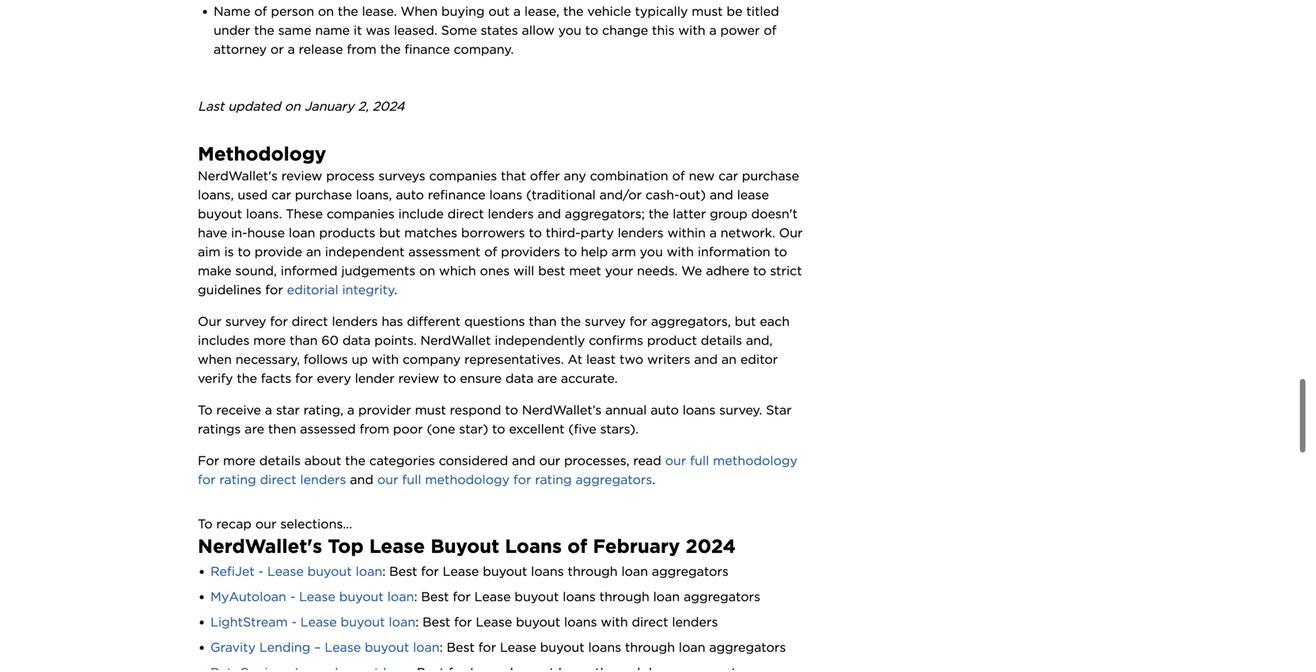 Task type: locate. For each thing, give the bounding box(es) containing it.
auto inside nerdwallet's review process surveys companies that offer any combination of new car purchase loans, used car purchase loans, auto refinance loans (traditional and/or cash-out) and lease buyout loans. these companies include direct lenders and aggregators; the latter group doesn't have in-house loan products but matches borrowers to third-party lenders within a network. our aim is to provide an independent assessment of providers to help arm you with information to make sound, informed judgements on which ones will best meet your needs. we adhere to strict guidelines for
[[396, 187, 424, 203]]

the
[[338, 4, 358, 19], [563, 4, 584, 19], [254, 23, 275, 38], [380, 42, 401, 57], [649, 206, 669, 222], [561, 314, 581, 329], [237, 371, 257, 386], [345, 453, 366, 469]]

our survey for direct lenders has different questions than the survey for aggregators, but each includes more than 60 data points. nerdwallet independently confirms product details and, when necessary, follows up with company representatives. at least two writers and an editor verify the facts for every lender review to ensure data are accurate.
[[198, 314, 790, 386]]

2024 right "2,"
[[373, 99, 405, 114]]

2 survey from the left
[[585, 314, 626, 329]]

data down representatives.
[[506, 371, 534, 386]]

1 to from the top
[[198, 403, 213, 418]]

0 horizontal spatial on
[[285, 99, 301, 114]]

purchase up lease
[[742, 168, 800, 184]]

1 vertical spatial auto
[[651, 403, 679, 418]]

best for lightstream - lease buyout loan
[[423, 615, 451, 630]]

rating,
[[304, 403, 344, 418]]

annual
[[606, 403, 647, 418]]

of right the name
[[254, 4, 267, 19]]

writers
[[647, 352, 691, 367]]

refijet - lease buyout loan link
[[211, 564, 382, 580]]

loans
[[505, 535, 562, 558]]

and inside our survey for direct lenders has different questions than the survey for aggregators, but each includes more than 60 data points. nerdwallet independently confirms product details and, when necessary, follows up with company representatives. at least two writers and an editor verify the facts for every lender review to ensure data are accurate.
[[694, 352, 718, 367]]

1 horizontal spatial loans,
[[356, 187, 392, 203]]

purchase
[[742, 168, 800, 184], [295, 187, 352, 203]]

a left power
[[710, 23, 717, 38]]

to recap our selections... nerdwallet's top lease buyout loans of february 2024
[[198, 517, 736, 558]]

0 horizontal spatial are
[[245, 422, 264, 437]]

methodology
[[198, 143, 326, 166]]

0 horizontal spatial auto
[[396, 187, 424, 203]]

january
[[304, 99, 354, 114]]

and our full methodology for rating aggregators .
[[346, 472, 656, 488]]

the down cash-
[[649, 206, 669, 222]]

lease down lightstream - lease buyout loan : best for lease buyout loans with direct lenders
[[500, 640, 537, 656]]

: up lightstream - lease buyout loan : best for lease buyout loans with direct lenders
[[414, 589, 417, 605]]

2024 right february
[[686, 535, 736, 558]]

1 horizontal spatial purchase
[[742, 168, 800, 184]]

and up group
[[710, 187, 734, 203]]

direct up 60
[[292, 314, 328, 329]]

and right writers
[[694, 352, 718, 367]]

needs.
[[637, 263, 678, 279]]

: for myautoloan - lease buyout loan
[[414, 589, 417, 605]]

the up or
[[254, 23, 275, 38]]

more up necessary,
[[253, 333, 286, 348]]

1 horizontal spatial 2024
[[686, 535, 736, 558]]

our
[[779, 225, 803, 241], [198, 314, 222, 329]]

1 vertical spatial review
[[399, 371, 439, 386]]

from inside to receive a star rating, a provider must respond to nerdwallet's annual auto loans survey. star ratings are then assessed from poor (one star) to excellent (five stars).
[[360, 422, 389, 437]]

rating down the processes,
[[535, 472, 572, 488]]

to inside name of person on the lease. when buying out a lease, the vehicle typically must be titled under the same name it was leased. some states allow you to change this with a power of attorney or a release from the finance company.
[[585, 23, 599, 38]]

1 horizontal spatial .
[[653, 472, 656, 488]]

0 vertical spatial our
[[779, 225, 803, 241]]

1 horizontal spatial full
[[690, 453, 709, 469]]

loans inside to receive a star rating, a provider must respond to nerdwallet's annual auto loans survey. star ratings are then assessed from poor (one star) to excellent (five stars).
[[683, 403, 716, 418]]

an left editor
[[722, 352, 737, 367]]

of left new
[[672, 168, 685, 184]]

must up the (one
[[415, 403, 446, 418]]

are down receive
[[245, 422, 264, 437]]

from down provider
[[360, 422, 389, 437]]

1 vertical spatial an
[[722, 352, 737, 367]]

but up independent
[[379, 225, 401, 241]]

of inside to recap our selections... nerdwallet's top lease buyout loans of february 2024
[[568, 535, 588, 558]]

the up the it
[[338, 4, 358, 19]]

and down categories
[[350, 472, 374, 488]]

–
[[314, 640, 321, 656]]

0 horizontal spatial methodology
[[425, 472, 510, 488]]

the right about
[[345, 453, 366, 469]]

0 vertical spatial car
[[719, 168, 738, 184]]

recap
[[216, 517, 252, 532]]

editor
[[741, 352, 778, 367]]

direct inside nerdwallet's review process surveys companies that offer any combination of new car purchase loans, used car purchase loans, auto refinance loans (traditional and/or cash-out) and lease buyout loans. these companies include direct lenders and aggregators; the latter group doesn't have in-house loan products but matches borrowers to third-party lenders within a network. our aim is to provide an independent assessment of providers to help arm you with information to make sound, informed judgements on which ones will best meet your needs. we adhere to strict guidelines for
[[448, 206, 484, 222]]

products
[[319, 225, 376, 241]]

our right recap
[[256, 517, 277, 532]]

to inside to receive a star rating, a provider must respond to nerdwallet's annual auto loans survey. star ratings are then assessed from poor (one star) to excellent (five stars).
[[198, 403, 213, 418]]

an inside our survey for direct lenders has different questions than the survey for aggregators, but each includes more than 60 data points. nerdwallet independently confirms product details and, when necessary, follows up with company representatives. at least two writers and an editor verify the facts for every lender review to ensure data are accurate.
[[722, 352, 737, 367]]

0 vertical spatial nerdwallet's
[[198, 168, 278, 184]]

lenders inside our full methodology for rating direct lenders
[[300, 472, 346, 488]]

on inside name of person on the lease. when buying out a lease, the vehicle typically must be titled under the same name it was leased. some states allow you to change this with a power of attorney or a release from the finance company.
[[318, 4, 334, 19]]

for
[[265, 282, 283, 298], [270, 314, 288, 329], [630, 314, 648, 329], [295, 371, 313, 386], [198, 472, 216, 488], [514, 472, 531, 488], [421, 564, 439, 580], [453, 589, 471, 605], [454, 615, 472, 630], [479, 640, 496, 656]]

the down was
[[380, 42, 401, 57]]

respond
[[450, 403, 501, 418]]

includes
[[198, 333, 250, 348]]

our inside to recap our selections... nerdwallet's top lease buyout loans of february 2024
[[256, 517, 277, 532]]

companies up "products"
[[327, 206, 395, 222]]

1 vertical spatial you
[[640, 244, 663, 260]]

0 horizontal spatial you
[[559, 23, 582, 38]]

with down points.
[[372, 352, 399, 367]]

of
[[254, 4, 267, 19], [764, 23, 777, 38], [672, 168, 685, 184], [485, 244, 497, 260], [568, 535, 588, 558]]

loan
[[289, 225, 315, 241], [356, 564, 382, 580], [622, 564, 648, 580], [388, 589, 414, 605], [653, 589, 680, 605], [389, 615, 416, 630], [413, 640, 440, 656], [679, 640, 706, 656]]

2 vertical spatial -
[[292, 615, 297, 630]]

1 vertical spatial our
[[198, 314, 222, 329]]

1 vertical spatial from
[[360, 422, 389, 437]]

our inside nerdwallet's review process surveys companies that offer any combination of new car purchase loans, used car purchase loans, auto refinance loans (traditional and/or cash-out) and lease buyout loans. these companies include direct lenders and aggregators; the latter group doesn't have in-house loan products but matches borrowers to third-party lenders within a network. our aim is to provide an independent assessment of providers to help arm you with information to make sound, informed judgements on which ones will best meet your needs. we adhere to strict guidelines for
[[779, 225, 803, 241]]

1 horizontal spatial auto
[[651, 403, 679, 418]]

1 vertical spatial car
[[272, 187, 291, 203]]

survey
[[225, 314, 266, 329], [585, 314, 626, 329]]

0 horizontal spatial loans,
[[198, 187, 234, 203]]

0 vertical spatial full
[[690, 453, 709, 469]]

1 horizontal spatial review
[[399, 371, 439, 386]]

selections...
[[280, 517, 352, 532]]

0 vertical spatial data
[[343, 333, 371, 348]]

to left recap
[[198, 517, 213, 532]]

0 vertical spatial companies
[[429, 168, 497, 184]]

auto right annual
[[651, 403, 679, 418]]

help
[[581, 244, 608, 260]]

house
[[247, 225, 285, 241]]

details
[[701, 333, 742, 348], [259, 453, 301, 469]]

0 vertical spatial from
[[347, 42, 377, 57]]

: for refijet - lease buyout loan
[[382, 564, 386, 580]]

to up the strict
[[774, 244, 788, 260]]

companies
[[429, 168, 497, 184], [327, 206, 395, 222]]

group
[[710, 206, 748, 222]]

0 horizontal spatial must
[[415, 403, 446, 418]]

on inside nerdwallet's review process surveys companies that offer any combination of new car purchase loans, used car purchase loans, auto refinance loans (traditional and/or cash-out) and lease buyout loans. these companies include direct lenders and aggregators; the latter group doesn't have in-house loan products but matches borrowers to third-party lenders within a network. our aim is to provide an independent assessment of providers to help arm you with information to make sound, informed judgements on which ones will best meet your needs. we adhere to strict guidelines for
[[419, 263, 435, 279]]

1 vertical spatial details
[[259, 453, 301, 469]]

0 horizontal spatial our
[[198, 314, 222, 329]]

2 horizontal spatial on
[[419, 263, 435, 279]]

0 vertical spatial must
[[692, 4, 723, 19]]

1 horizontal spatial rating
[[535, 472, 572, 488]]

methodology down considered
[[425, 472, 510, 488]]

on
[[318, 4, 334, 19], [285, 99, 301, 114], [419, 263, 435, 279]]

than
[[529, 314, 557, 329], [290, 333, 318, 348]]

0 vertical spatial details
[[701, 333, 742, 348]]

attorney
[[214, 42, 267, 57]]

our down doesn't
[[779, 225, 803, 241]]

1 vertical spatial -
[[290, 589, 295, 605]]

0 vertical spatial .
[[394, 282, 397, 298]]

under
[[214, 23, 250, 38]]

an
[[306, 244, 321, 260], [722, 352, 737, 367]]

nerdwallet's down recap
[[198, 535, 322, 558]]

best down myautoloan - lease buyout loan : best for lease buyout loans through loan aggregators
[[423, 615, 451, 630]]

to
[[585, 23, 599, 38], [529, 225, 542, 241], [238, 244, 251, 260], [564, 244, 577, 260], [774, 244, 788, 260], [753, 263, 767, 279], [443, 371, 456, 386], [505, 403, 518, 418], [492, 422, 505, 437]]

1 vertical spatial but
[[735, 314, 756, 329]]

methodology down survey.
[[713, 453, 798, 469]]

have
[[198, 225, 227, 241]]

on up name
[[318, 4, 334, 19]]

and,
[[746, 333, 773, 348]]

to down vehicle
[[585, 23, 599, 38]]

loans.
[[246, 206, 282, 222]]

review inside nerdwallet's review process surveys companies that offer any combination of new car purchase loans, used car purchase loans, auto refinance loans (traditional and/or cash-out) and lease buyout loans. these companies include direct lenders and aggregators; the latter group doesn't have in-house loan products but matches borrowers to third-party lenders within a network. our aim is to provide an independent assessment of providers to help arm you with information to make sound, informed judgements on which ones will best meet your needs. we adhere to strict guidelines for
[[282, 168, 322, 184]]

0 vertical spatial purchase
[[742, 168, 800, 184]]

more
[[253, 333, 286, 348], [223, 453, 256, 469]]

0 vertical spatial on
[[318, 4, 334, 19]]

: down myautoloan - lease buyout loan : best for lease buyout loans through loan aggregators
[[416, 615, 419, 630]]

lenders inside our survey for direct lenders has different questions than the survey for aggregators, but each includes more than 60 data points. nerdwallet independently confirms product details and, when necessary, follows up with company representatives. at least two writers and an editor verify the facts for every lender review to ensure data are accurate.
[[332, 314, 378, 329]]

: up myautoloan - lease buyout loan link
[[382, 564, 386, 580]]

1 horizontal spatial survey
[[585, 314, 626, 329]]

cash-
[[646, 187, 680, 203]]

2 nerdwallet's from the top
[[198, 535, 322, 558]]

1 survey from the left
[[225, 314, 266, 329]]

are up the nerdwallet's
[[538, 371, 557, 386]]

2 to from the top
[[198, 517, 213, 532]]

nerdwallet's inside nerdwallet's review process surveys companies that offer any combination of new car purchase loans, used car purchase loans, auto refinance loans (traditional and/or cash-out) and lease buyout loans. these companies include direct lenders and aggregators; the latter group doesn't have in-house loan products but matches borrowers to third-party lenders within a network. our aim is to provide an independent assessment of providers to help arm you with information to make sound, informed judgements on which ones will best meet your needs. we adhere to strict guidelines for
[[198, 168, 278, 184]]

a down group
[[710, 225, 717, 241]]

0 vertical spatial auto
[[396, 187, 424, 203]]

are inside to receive a star rating, a provider must respond to nerdwallet's annual auto loans survey. star ratings are then assessed from poor (one star) to excellent (five stars).
[[245, 422, 264, 437]]

data
[[343, 333, 371, 348], [506, 371, 534, 386]]

must left be
[[692, 4, 723, 19]]

to for nerdwallet's
[[198, 517, 213, 532]]

from inside name of person on the lease. when buying out a lease, the vehicle typically must be titled under the same name it was leased. some states allow you to change this with a power of attorney or a release from the finance company.
[[347, 42, 377, 57]]

process
[[326, 168, 375, 184]]

through for refijet - lease buyout loan : best for lease buyout loans through loan aggregators
[[568, 564, 618, 580]]

some
[[441, 23, 477, 38]]

at
[[568, 352, 583, 367]]

an up "informed"
[[306, 244, 321, 260]]

(traditional
[[526, 187, 596, 203]]

0 horizontal spatial companies
[[327, 206, 395, 222]]

full inside our full methodology for rating direct lenders
[[690, 453, 709, 469]]

0 vertical spatial more
[[253, 333, 286, 348]]

with right the this
[[679, 23, 706, 38]]

1 rating from the left
[[220, 472, 256, 488]]

to up ratings
[[198, 403, 213, 418]]

to inside our survey for direct lenders has different questions than the survey for aggregators, but each includes more than 60 data points. nerdwallet independently confirms product details and, when necessary, follows up with company representatives. at least two writers and an editor verify the facts for every lender review to ensure data are accurate.
[[443, 371, 456, 386]]

each
[[760, 314, 790, 329]]

1 horizontal spatial methodology
[[713, 453, 798, 469]]

loans,
[[198, 187, 234, 203], [356, 187, 392, 203]]

updated
[[228, 99, 281, 114]]

our inside our survey for direct lenders has different questions than the survey for aggregators, but each includes more than 60 data points. nerdwallet independently confirms product details and, when necessary, follows up with company representatives. at least two writers and an editor verify the facts for every lender review to ensure data are accurate.
[[198, 314, 222, 329]]

purchase up the these
[[295, 187, 352, 203]]

providers
[[501, 244, 560, 260]]

through
[[568, 564, 618, 580], [600, 589, 650, 605], [625, 640, 675, 656]]

vehicle
[[588, 4, 631, 19]]

best for myautoloan - lease buyout loan
[[421, 589, 449, 605]]

direct inside our survey for direct lenders has different questions than the survey for aggregators, but each includes more than 60 data points. nerdwallet independently confirms product details and, when necessary, follows up with company representatives. at least two writers and an editor verify the facts for every lender review to ensure data are accurate.
[[292, 314, 328, 329]]

1 vertical spatial .
[[653, 472, 656, 488]]

the up independently
[[561, 314, 581, 329]]

. down judgements
[[394, 282, 397, 298]]

nerdwallet's inside to recap our selections... nerdwallet's top lease buyout loans of february 2024
[[198, 535, 322, 558]]

must
[[692, 4, 723, 19], [415, 403, 446, 418]]

aggregators
[[576, 472, 653, 488], [652, 564, 729, 580], [684, 589, 761, 605], [710, 640, 786, 656]]

loans, left used
[[198, 187, 234, 203]]

1 nerdwallet's from the top
[[198, 168, 278, 184]]

1 horizontal spatial on
[[318, 4, 334, 19]]

must inside name of person on the lease. when buying out a lease, the vehicle typically must be titled under the same name it was leased. some states allow you to change this with a power of attorney or a release from the finance company.
[[692, 4, 723, 19]]

0 horizontal spatial survey
[[225, 314, 266, 329]]

will
[[514, 263, 535, 279]]

1 vertical spatial are
[[245, 422, 264, 437]]

best down to recap our selections... nerdwallet's top lease buyout loans of february 2024
[[389, 564, 417, 580]]

details down aggregators,
[[701, 333, 742, 348]]

when
[[401, 4, 438, 19]]

0 horizontal spatial review
[[282, 168, 322, 184]]

of down borrowers
[[485, 244, 497, 260]]

make
[[198, 263, 232, 279]]

with down within
[[667, 244, 694, 260]]

:
[[382, 564, 386, 580], [414, 589, 417, 605], [416, 615, 419, 630], [440, 640, 443, 656]]

follows
[[304, 352, 348, 367]]

the right lease,
[[563, 4, 584, 19]]

best up lightstream - lease buyout loan : best for lease buyout loans with direct lenders
[[421, 589, 449, 605]]

0 vertical spatial through
[[568, 564, 618, 580]]

1 vertical spatial must
[[415, 403, 446, 418]]

1 horizontal spatial our
[[779, 225, 803, 241]]

lease right top
[[369, 535, 425, 558]]

more right for
[[223, 453, 256, 469]]

0 horizontal spatial 2024
[[373, 99, 405, 114]]

the inside nerdwallet's review process surveys companies that offer any combination of new car purchase loans, used car purchase loans, auto refinance loans (traditional and/or cash-out) and lease buyout loans. these companies include direct lenders and aggregators; the latter group doesn't have in-house loan products but matches borrowers to third-party lenders within a network. our aim is to provide an independent assessment of providers to help arm you with information to make sound, informed judgements on which ones will best meet your needs. we adhere to strict guidelines for
[[649, 206, 669, 222]]

nerdwallet's up used
[[198, 168, 278, 184]]

with inside name of person on the lease. when buying out a lease, the vehicle typically must be titled under the same name it was leased. some states allow you to change this with a power of attorney or a release from the finance company.
[[679, 23, 706, 38]]

0 vertical spatial to
[[198, 403, 213, 418]]

direct down refinance
[[448, 206, 484, 222]]

on left january
[[285, 99, 301, 114]]

person
[[271, 4, 314, 19]]

1 horizontal spatial than
[[529, 314, 557, 329]]

lease up myautoloan - lease buyout loan link
[[267, 564, 304, 580]]

full right read
[[690, 453, 709, 469]]

1 horizontal spatial companies
[[429, 168, 497, 184]]

survey.
[[720, 403, 763, 418]]

review down company
[[399, 371, 439, 386]]

on down assessment
[[419, 263, 435, 279]]

1 horizontal spatial are
[[538, 371, 557, 386]]

to up providers
[[529, 225, 542, 241]]

loan inside nerdwallet's review process surveys companies that offer any combination of new car purchase loans, used car purchase loans, auto refinance loans (traditional and/or cash-out) and lease buyout loans. these companies include direct lenders and aggregators; the latter group doesn't have in-house loan products but matches borrowers to third-party lenders within a network. our aim is to provide an independent assessment of providers to help arm you with information to make sound, informed judgements on which ones will best meet your needs. we adhere to strict guidelines for
[[289, 225, 315, 241]]

1 vertical spatial 2024
[[686, 535, 736, 558]]

borrowers
[[461, 225, 525, 241]]

1 loans, from the left
[[198, 187, 234, 203]]

0 vertical spatial are
[[538, 371, 557, 386]]

when
[[198, 352, 232, 367]]

full
[[690, 453, 709, 469], [402, 472, 421, 488]]

1 vertical spatial through
[[600, 589, 650, 605]]

2 vertical spatial on
[[419, 263, 435, 279]]

for
[[198, 453, 219, 469]]

1 horizontal spatial an
[[722, 352, 737, 367]]

to inside to recap our selections... nerdwallet's top lease buyout loans of february 2024
[[198, 517, 213, 532]]

1 vertical spatial on
[[285, 99, 301, 114]]

0 horizontal spatial car
[[272, 187, 291, 203]]

necessary,
[[236, 352, 300, 367]]

you up needs.
[[640, 244, 663, 260]]

but up and, in the right of the page
[[735, 314, 756, 329]]

finance
[[405, 42, 450, 57]]

details inside our survey for direct lenders has different questions than the survey for aggregators, but each includes more than 60 data points. nerdwallet independently confirms product details and, when necessary, follows up with company representatives. at least two writers and an editor verify the facts for every lender review to ensure data are accurate.
[[701, 333, 742, 348]]

offer
[[530, 168, 560, 184]]

last updated on january 2, 2024
[[198, 99, 405, 114]]

0 horizontal spatial an
[[306, 244, 321, 260]]

0 vertical spatial review
[[282, 168, 322, 184]]

1 vertical spatial purchase
[[295, 187, 352, 203]]

read
[[634, 453, 662, 469]]

rating up recap
[[220, 472, 256, 488]]

1 horizontal spatial must
[[692, 4, 723, 19]]

from down the it
[[347, 42, 377, 57]]

0 vertical spatial you
[[559, 23, 582, 38]]

0 horizontal spatial than
[[290, 333, 318, 348]]

your
[[605, 263, 634, 279]]

- up lending
[[292, 615, 297, 630]]

for inside nerdwallet's review process surveys companies that offer any combination of new car purchase loans, used car purchase loans, auto refinance loans (traditional and/or cash-out) and lease buyout loans. these companies include direct lenders and aggregators; the latter group doesn't have in-house loan products but matches borrowers to third-party lenders within a network. our aim is to provide an independent assessment of providers to help arm you with information to make sound, informed judgements on which ones will best meet your needs. we adhere to strict guidelines for
[[265, 282, 283, 298]]

1 horizontal spatial details
[[701, 333, 742, 348]]

guidelines
[[198, 282, 262, 298]]

0 vertical spatial an
[[306, 244, 321, 260]]

data up up
[[343, 333, 371, 348]]

surveys
[[379, 168, 426, 184]]

- down refijet - lease buyout loan link
[[290, 589, 295, 605]]

that
[[501, 168, 526, 184]]

1 vertical spatial to
[[198, 517, 213, 532]]

to down company
[[443, 371, 456, 386]]

release
[[299, 42, 343, 57]]

doesn't
[[752, 206, 798, 222]]

0 horizontal spatial rating
[[220, 472, 256, 488]]

2024
[[373, 99, 405, 114], [686, 535, 736, 558]]

0 vertical spatial but
[[379, 225, 401, 241]]

survey up the 'includes'
[[225, 314, 266, 329]]

than up independently
[[529, 314, 557, 329]]

1 horizontal spatial but
[[735, 314, 756, 329]]

0 horizontal spatial data
[[343, 333, 371, 348]]

car up loans.
[[272, 187, 291, 203]]

are inside our survey for direct lenders has different questions than the survey for aggregators, but each includes more than 60 data points. nerdwallet independently confirms product details and, when necessary, follows up with company representatives. at least two writers and an editor verify the facts for every lender review to ensure data are accurate.
[[538, 371, 557, 386]]

0 vertical spatial methodology
[[713, 453, 798, 469]]

details down then
[[259, 453, 301, 469]]

1 vertical spatial nerdwallet's
[[198, 535, 322, 558]]

0 horizontal spatial but
[[379, 225, 401, 241]]

1 vertical spatial data
[[506, 371, 534, 386]]

1 horizontal spatial car
[[719, 168, 738, 184]]

survey up confirms
[[585, 314, 626, 329]]

0 vertical spatial -
[[258, 564, 264, 580]]

1 horizontal spatial you
[[640, 244, 663, 260]]

nerdwallet's review process surveys companies that offer any combination of new car purchase loans, used car purchase loans, auto refinance loans (traditional and/or cash-out) and lease buyout loans. these companies include direct lenders and aggregators; the latter group doesn't have in-house loan products but matches borrowers to third-party lenders within a network. our aim is to provide an independent assessment of providers to help arm you with information to make sound, informed judgements on which ones will best meet your needs. we adhere to strict guidelines for
[[198, 168, 803, 298]]

1 vertical spatial full
[[402, 472, 421, 488]]

1 vertical spatial methodology
[[425, 472, 510, 488]]

loans, down process
[[356, 187, 392, 203]]

these
[[286, 206, 323, 222]]

a right rating,
[[347, 403, 355, 418]]

direct down february
[[632, 615, 669, 630]]

full down categories
[[402, 472, 421, 488]]



Task type: describe. For each thing, give the bounding box(es) containing it.
0 vertical spatial 2024
[[373, 99, 405, 114]]

to right is
[[238, 244, 251, 260]]

lending
[[260, 640, 311, 656]]

lease up –
[[301, 615, 337, 630]]

we
[[682, 263, 702, 279]]

informed
[[281, 263, 338, 279]]

judgements
[[341, 263, 416, 279]]

0 horizontal spatial full
[[402, 472, 421, 488]]

rating inside our full methodology for rating direct lenders
[[220, 472, 256, 488]]

nerdwallet
[[421, 333, 491, 348]]

out
[[489, 4, 510, 19]]

to up excellent
[[505, 403, 518, 418]]

network.
[[721, 225, 776, 241]]

questions
[[464, 314, 525, 329]]

2 loans, from the left
[[356, 187, 392, 203]]

to for rating,
[[198, 403, 213, 418]]

lease up gravity lending – lease buyout loan : best for lease buyout loans through loan aggregators at the bottom of the page
[[476, 615, 512, 630]]

strict
[[770, 263, 802, 279]]

gravity
[[211, 640, 256, 656]]

gravity lending – lease buyout loan link
[[211, 640, 440, 656]]

review inside our survey for direct lenders has different questions than the survey for aggregators, but each includes more than 60 data points. nerdwallet independently confirms product details and, when necessary, follows up with company representatives. at least two writers and an editor verify the facts for every lender review to ensure data are accurate.
[[399, 371, 439, 386]]

and down (traditional
[[538, 206, 561, 222]]

name of person on the lease. when buying out a lease, the vehicle typically must be titled under the same name it was leased. some states allow you to change this with a power of attorney or a release from the finance company.
[[214, 4, 779, 57]]

auto inside to receive a star rating, a provider must respond to nerdwallet's annual auto loans survey. star ratings are then assessed from poor (one star) to excellent (five stars).
[[651, 403, 679, 418]]

buying
[[442, 4, 485, 19]]

methodology inside our full methodology for rating direct lenders
[[713, 453, 798, 469]]

0 horizontal spatial purchase
[[295, 187, 352, 203]]

ones
[[480, 263, 510, 279]]

- for myautoloan
[[290, 589, 295, 605]]

through for myautoloan - lease buyout loan : best for lease buyout loans through loan aggregators
[[600, 589, 650, 605]]

was
[[366, 23, 390, 38]]

: down lightstream - lease buyout loan : best for lease buyout loans with direct lenders
[[440, 640, 443, 656]]

integrity
[[342, 282, 394, 298]]

different
[[407, 314, 461, 329]]

for inside our full methodology for rating direct lenders
[[198, 472, 216, 488]]

2 vertical spatial through
[[625, 640, 675, 656]]

myautoloan
[[211, 589, 286, 605]]

buyout
[[431, 535, 500, 558]]

with down february
[[601, 615, 628, 630]]

lease down buyout
[[443, 564, 479, 580]]

0 horizontal spatial details
[[259, 453, 301, 469]]

our down excellent
[[539, 453, 561, 469]]

60
[[322, 333, 339, 348]]

you inside name of person on the lease. when buying out a lease, the vehicle typically must be titled under the same name it was leased. some states allow you to change this with a power of attorney or a release from the finance company.
[[559, 23, 582, 38]]

same
[[278, 23, 312, 38]]

in-
[[231, 225, 247, 241]]

of down titled
[[764, 23, 777, 38]]

2024 inside to recap our selections... nerdwallet's top lease buyout loans of february 2024
[[686, 535, 736, 558]]

direct inside our full methodology for rating direct lenders
[[260, 472, 296, 488]]

must inside to receive a star rating, a provider must respond to nerdwallet's annual auto loans survey. star ratings are then assessed from poor (one star) to excellent (five stars).
[[415, 403, 446, 418]]

best for refijet - lease buyout loan
[[389, 564, 417, 580]]

you inside nerdwallet's review process surveys companies that offer any combination of new car purchase loans, used car purchase loans, auto refinance loans (traditional and/or cash-out) and lease buyout loans. these companies include direct lenders and aggregators; the latter group doesn't have in-house loan products but matches borrowers to third-party lenders within a network. our aim is to provide an independent assessment of providers to help arm you with information to make sound, informed judgements on which ones will best meet your needs. we adhere to strict guidelines for
[[640, 244, 663, 260]]

0 vertical spatial than
[[529, 314, 557, 329]]

more inside our survey for direct lenders has different questions than the survey for aggregators, but each includes more than 60 data points. nerdwallet independently confirms product details and, when necessary, follows up with company representatives. at least two writers and an editor verify the facts for every lender review to ensure data are accurate.
[[253, 333, 286, 348]]

but inside our survey for direct lenders has different questions than the survey for aggregators, but each includes more than 60 data points. nerdwallet independently confirms product details and, when necessary, follows up with company representatives. at least two writers and an editor verify the facts for every lender review to ensure data are accurate.
[[735, 314, 756, 329]]

buyout inside nerdwallet's review process surveys companies that offer any combination of new car purchase loans, used car purchase loans, auto refinance loans (traditional and/or cash-out) and lease buyout loans. these companies include direct lenders and aggregators; the latter group doesn't have in-house loan products but matches borrowers to third-party lenders within a network. our aim is to provide an independent assessment of providers to help arm you with information to make sound, informed judgements on which ones will best meet your needs. we adhere to strict guidelines for
[[198, 206, 242, 222]]

to down third-
[[564, 244, 577, 260]]

a right or
[[288, 42, 295, 57]]

categories
[[369, 453, 435, 469]]

assessed
[[300, 422, 356, 437]]

arm
[[612, 244, 636, 260]]

every
[[317, 371, 351, 386]]

lease,
[[525, 4, 560, 19]]

- for refijet
[[258, 564, 264, 580]]

aggregators,
[[651, 314, 731, 329]]

for more details about the categories considered and our processes, read
[[198, 453, 665, 469]]

lightstream - lease buyout loan : best for lease buyout loans with direct lenders
[[211, 615, 718, 630]]

best down lightstream - lease buyout loan : best for lease buyout loans with direct lenders
[[447, 640, 475, 656]]

provider
[[358, 403, 411, 418]]

star)
[[459, 422, 489, 437]]

product
[[647, 333, 697, 348]]

new
[[689, 168, 715, 184]]

our inside our full methodology for rating direct lenders
[[665, 453, 687, 469]]

2 rating from the left
[[535, 472, 572, 488]]

company
[[403, 352, 461, 367]]

a left star on the left of the page
[[265, 403, 272, 418]]

latter
[[673, 206, 706, 222]]

stars).
[[600, 422, 639, 437]]

aggregators;
[[565, 206, 645, 222]]

allow
[[522, 23, 555, 38]]

poor
[[393, 422, 423, 437]]

- for lightstream
[[292, 615, 297, 630]]

this
[[652, 23, 675, 38]]

a inside nerdwallet's review process surveys companies that offer any combination of new car purchase loans, used car purchase loans, auto refinance loans (traditional and/or cash-out) and lease buyout loans. these companies include direct lenders and aggregators; the latter group doesn't have in-house loan products but matches borrowers to third-party lenders within a network. our aim is to provide an independent assessment of providers to help arm you with information to make sound, informed judgements on which ones will best meet your needs. we adhere to strict guidelines for
[[710, 225, 717, 241]]

1 horizontal spatial data
[[506, 371, 534, 386]]

the down necessary,
[[237, 371, 257, 386]]

it
[[354, 23, 362, 38]]

a right out
[[514, 4, 521, 19]]

but inside nerdwallet's review process surveys companies that offer any combination of new car purchase loans, used car purchase loans, auto refinance loans (traditional and/or cash-out) and lease buyout loans. these companies include direct lenders and aggregators; the latter group doesn't have in-house loan products but matches borrowers to third-party lenders within a network. our aim is to provide an independent assessment of providers to help arm you with information to make sound, informed judgements on which ones will best meet your needs. we adhere to strict guidelines for
[[379, 225, 401, 241]]

assessment
[[409, 244, 481, 260]]

company.
[[454, 42, 514, 57]]

or
[[271, 42, 284, 57]]

loans inside nerdwallet's review process surveys companies that offer any combination of new car purchase loans, used car purchase loans, auto refinance loans (traditional and/or cash-out) and lease buyout loans. these companies include direct lenders and aggregators; the latter group doesn't have in-house loan products but matches borrowers to third-party lenders within a network. our aim is to provide an independent assessment of providers to help arm you with information to make sound, informed judgements on which ones will best meet your needs. we adhere to strict guidelines for
[[490, 187, 523, 203]]

1 vertical spatial companies
[[327, 206, 395, 222]]

0 horizontal spatial .
[[394, 282, 397, 298]]

typically
[[635, 4, 688, 19]]

facts
[[261, 371, 291, 386]]

is
[[224, 244, 234, 260]]

independently
[[495, 333, 585, 348]]

editorial integrity .
[[287, 282, 397, 298]]

party
[[581, 225, 614, 241]]

: for lightstream - lease buyout loan
[[416, 615, 419, 630]]

to left the strict
[[753, 263, 767, 279]]

adhere
[[706, 263, 750, 279]]

1 vertical spatial than
[[290, 333, 318, 348]]

representatives.
[[465, 352, 564, 367]]

lease up lightstream - lease buyout loan link
[[299, 589, 336, 605]]

third-
[[546, 225, 581, 241]]

last
[[198, 99, 224, 114]]

aim
[[198, 244, 221, 260]]

independent
[[325, 244, 405, 260]]

lightstream - lease buyout loan link
[[211, 615, 416, 630]]

titled
[[747, 4, 779, 19]]

then
[[268, 422, 296, 437]]

myautoloan - lease buyout loan : best for lease buyout loans through loan aggregators
[[211, 589, 761, 605]]

1 vertical spatial more
[[223, 453, 256, 469]]

within
[[668, 225, 706, 241]]

and up our full methodology for rating aggregators 'link'
[[512, 453, 536, 469]]

refijet
[[211, 564, 255, 580]]

be
[[727, 4, 743, 19]]

gravity lending – lease buyout loan : best for lease buyout loans through loan aggregators
[[211, 640, 786, 656]]

best
[[538, 263, 566, 279]]

name
[[214, 4, 251, 19]]

our down categories
[[377, 472, 399, 488]]

with inside nerdwallet's review process surveys companies that offer any combination of new car purchase loans, used car purchase loans, auto refinance loans (traditional and/or cash-out) and lease buyout loans. these companies include direct lenders and aggregators; the latter group doesn't have in-house loan products but matches borrowers to third-party lenders within a network. our aim is to provide an independent assessment of providers to help arm you with information to make sound, informed judgements on which ones will best meet your needs. we adhere to strict guidelines for
[[667, 244, 694, 260]]

lease right –
[[325, 640, 361, 656]]

states
[[481, 23, 518, 38]]

about
[[305, 453, 341, 469]]

lease down refijet - lease buyout loan : best for lease buyout loans through loan aggregators on the bottom
[[475, 589, 511, 605]]

lease
[[737, 187, 769, 203]]

least
[[586, 352, 616, 367]]

editorial
[[287, 282, 339, 298]]

with inside our survey for direct lenders has different questions than the survey for aggregators, but each includes more than 60 data points. nerdwallet independently confirms product details and, when necessary, follows up with company representatives. at least two writers and an editor verify the facts for every lender review to ensure data are accurate.
[[372, 352, 399, 367]]

an inside nerdwallet's review process surveys companies that offer any combination of new car purchase loans, used car purchase loans, auto refinance loans (traditional and/or cash-out) and lease buyout loans. these companies include direct lenders and aggregators; the latter group doesn't have in-house loan products but matches borrowers to third-party lenders within a network. our aim is to provide an independent assessment of providers to help arm you with information to make sound, informed judgements on which ones will best meet your needs. we adhere to strict guidelines for
[[306, 244, 321, 260]]

lease inside to recap our selections... nerdwallet's top lease buyout loans of february 2024
[[369, 535, 425, 558]]

ensure
[[460, 371, 502, 386]]

to right star)
[[492, 422, 505, 437]]



Task type: vqa. For each thing, say whether or not it's contained in the screenshot.
Merrick
no



